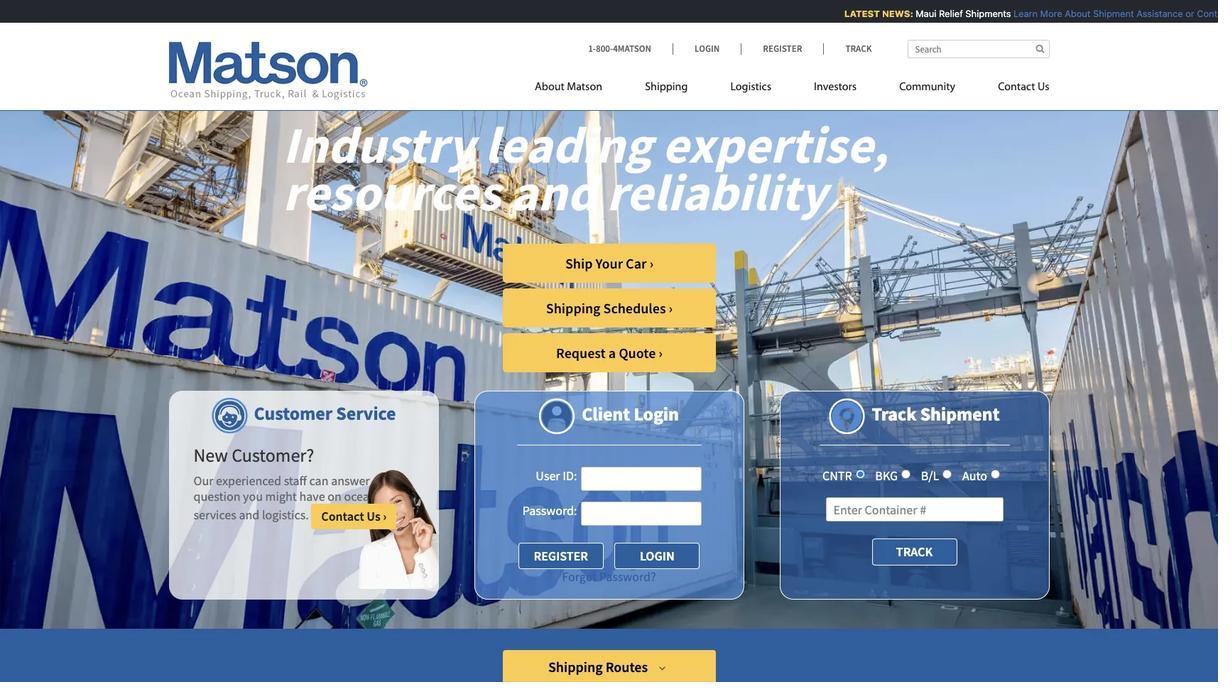 Task type: locate. For each thing, give the bounding box(es) containing it.
1 vertical spatial contact
[[321, 508, 364, 525]]

image of smiling customer service agent ready to help. image
[[358, 470, 439, 589]]

shipment up b/l option
[[921, 402, 1000, 426]]

track
[[846, 43, 872, 55], [872, 402, 917, 426], [897, 544, 933, 560]]

Auto radio
[[991, 470, 1001, 479]]

expertise,
[[663, 112, 889, 177]]

b/l
[[921, 467, 940, 484]]

us for contact us ›
[[367, 508, 381, 525]]

1 horizontal spatial register link
[[741, 43, 824, 55]]

shipping link
[[624, 75, 710, 104]]

request a quote ›
[[556, 344, 663, 362]]

800-
[[596, 43, 613, 55]]

1 vertical spatial shipping
[[546, 299, 601, 317]]

top menu navigation
[[535, 75, 1050, 104]]

0 vertical spatial about
[[1059, 8, 1084, 19]]

auto
[[963, 467, 988, 484]]

user
[[536, 467, 560, 484]]

us down search icon
[[1038, 82, 1050, 93]]

1 vertical spatial us
[[367, 508, 381, 525]]

0 horizontal spatial about
[[535, 82, 565, 93]]

us
[[1038, 82, 1050, 93], [367, 508, 381, 525]]

› right quote
[[659, 344, 663, 362]]

1 horizontal spatial shipment
[[1087, 8, 1128, 19]]

shipping down '4matson'
[[645, 82, 688, 93]]

request a quote › link
[[503, 333, 716, 372]]

community link
[[878, 75, 977, 104]]

user id:
[[536, 467, 577, 484]]

1 horizontal spatial us
[[1038, 82, 1050, 93]]

1 vertical spatial register link
[[519, 543, 604, 569]]

ocean
[[344, 488, 376, 504]]

0 horizontal spatial shipment
[[921, 402, 1000, 426]]

ship
[[566, 254, 593, 272]]

0 horizontal spatial register link
[[519, 543, 604, 569]]

about right more
[[1059, 8, 1084, 19]]

contact down the on
[[321, 508, 364, 525]]

staff
[[284, 473, 307, 489]]

BKG radio
[[902, 470, 911, 479]]

shipment left assistance
[[1087, 8, 1128, 19]]

or
[[1179, 8, 1188, 19]]

about matson
[[535, 82, 603, 93]]

our
[[194, 473, 214, 489]]

1 vertical spatial track
[[872, 402, 917, 426]]

2 vertical spatial track
[[897, 544, 933, 560]]

1 horizontal spatial login
[[695, 43, 720, 55]]

login
[[695, 43, 720, 55], [634, 402, 679, 426]]

1 vertical spatial register
[[534, 548, 588, 564]]

password?
[[600, 569, 656, 585]]

› right schedules
[[669, 299, 673, 317]]

login right client
[[634, 402, 679, 426]]

0 vertical spatial track
[[846, 43, 872, 55]]

register link up "top menu" navigation
[[741, 43, 824, 55]]

and
[[511, 160, 597, 225]]

0 vertical spatial register link
[[741, 43, 824, 55]]

contact us link
[[977, 75, 1050, 104]]

any
[[373, 473, 392, 489]]

ship your car ›
[[566, 254, 654, 272]]

›
[[650, 254, 654, 272], [669, 299, 673, 317], [659, 344, 663, 362], [383, 508, 387, 525]]

new
[[194, 443, 228, 467]]

bkg
[[876, 467, 898, 484]]

› right car
[[650, 254, 654, 272]]

register
[[763, 43, 803, 55], [534, 548, 588, 564]]

shipment
[[1087, 8, 1128, 19], [921, 402, 1000, 426]]

› down any
[[383, 508, 387, 525]]

shipping left routes
[[549, 658, 603, 676]]

cntr
[[823, 467, 853, 484]]

None button
[[615, 543, 700, 569]]

1 vertical spatial shipment
[[921, 402, 1000, 426]]

1 vertical spatial about
[[535, 82, 565, 93]]

can
[[310, 473, 329, 489]]

track up bkg option
[[872, 402, 917, 426]]

you
[[243, 488, 263, 504]]

register up forgot
[[534, 548, 588, 564]]

B/L radio
[[943, 470, 953, 479]]

register link down password:
[[519, 543, 604, 569]]

register up "top menu" navigation
[[763, 43, 803, 55]]

0 horizontal spatial login
[[634, 402, 679, 426]]

logistics
[[731, 82, 772, 93]]

login up shipping 'link'
[[695, 43, 720, 55]]

latest news: maui relief shipments learn more about shipment assistance or contain
[[838, 8, 1219, 19]]

shipments
[[959, 8, 1005, 19]]

us down ocean
[[367, 508, 381, 525]]

0 horizontal spatial register
[[534, 548, 588, 564]]

contact inside "top menu" navigation
[[999, 82, 1036, 93]]

0 vertical spatial shipping
[[645, 82, 688, 93]]

0 horizontal spatial contact
[[321, 508, 364, 525]]

0 vertical spatial contact
[[999, 82, 1036, 93]]

about
[[1059, 8, 1084, 19], [535, 82, 565, 93]]

0 horizontal spatial us
[[367, 508, 381, 525]]

1-800-4matson
[[588, 43, 652, 55]]

shipping
[[645, 82, 688, 93], [546, 299, 601, 317], [549, 658, 603, 676]]

shipping routes link
[[503, 650, 716, 682]]

track down enter container # text box
[[897, 544, 933, 560]]

matson
[[567, 82, 603, 93]]

None search field
[[908, 40, 1050, 58]]

us inside "top menu" navigation
[[1038, 82, 1050, 93]]

service
[[336, 402, 396, 425]]

shipping schedules ›
[[546, 299, 673, 317]]

login link
[[673, 43, 741, 55]]

track inside button
[[897, 544, 933, 560]]

2 vertical spatial shipping
[[549, 658, 603, 676]]

routes
[[606, 658, 648, 676]]

learn more about shipment assistance or contain link
[[1007, 8, 1219, 19]]

1 horizontal spatial contact
[[999, 82, 1036, 93]]

shipping down ship
[[546, 299, 601, 317]]

0 vertical spatial register
[[763, 43, 803, 55]]

latest
[[838, 8, 873, 19]]

contact down search search field
[[999, 82, 1036, 93]]

User ID: text field
[[581, 467, 702, 491]]

experienced
[[216, 473, 281, 489]]

quote
[[619, 344, 656, 362]]

about left matson
[[535, 82, 565, 93]]

0 vertical spatial shipment
[[1087, 8, 1128, 19]]

car
[[626, 254, 647, 272]]

services and
[[194, 507, 260, 523]]

contact
[[999, 82, 1036, 93], [321, 508, 364, 525]]

contact for contact us
[[999, 82, 1036, 93]]

client
[[582, 402, 630, 426]]

1 vertical spatial login
[[634, 402, 679, 426]]

answer
[[331, 473, 370, 489]]

shipping inside 'link'
[[645, 82, 688, 93]]

us for contact us
[[1038, 82, 1050, 93]]

track down latest on the top right
[[846, 43, 872, 55]]

0 vertical spatial us
[[1038, 82, 1050, 93]]



Task type: vqa. For each thing, say whether or not it's contained in the screenshot.
topmost the 'Shipping'
yes



Task type: describe. For each thing, give the bounding box(es) containing it.
might
[[265, 488, 297, 504]]

customer?
[[232, 443, 314, 467]]

logistics.
[[262, 507, 309, 523]]

industry leading expertise, resources and reliability
[[283, 112, 889, 225]]

track for track button
[[897, 544, 933, 560]]

contact us › link
[[311, 504, 397, 529]]

learn
[[1007, 8, 1031, 19]]

1 horizontal spatial about
[[1059, 8, 1084, 19]]

client login
[[582, 402, 679, 426]]

about matson link
[[535, 75, 624, 104]]

forgot password?
[[562, 569, 656, 585]]

blue matson logo with ocean, shipping, truck, rail and logistics written beneath it. image
[[169, 42, 368, 100]]

investors link
[[793, 75, 878, 104]]

shipping for shipping schedules ›
[[546, 299, 601, 317]]

Search search field
[[908, 40, 1050, 58]]

track button
[[872, 539, 958, 565]]

ship your car › link
[[503, 244, 716, 283]]

Password: password field
[[581, 502, 702, 526]]

schedules
[[604, 299, 666, 317]]

CNTR radio
[[856, 470, 865, 479]]

on
[[328, 488, 342, 504]]

password:
[[523, 502, 577, 519]]

a
[[609, 344, 616, 362]]

our experienced staff can answer any question you might have on ocean services and logistics.
[[194, 473, 392, 523]]

customer service
[[254, 402, 396, 425]]

resources
[[283, 160, 501, 225]]

search image
[[1036, 44, 1045, 53]]

1-
[[588, 43, 596, 55]]

shipping for shipping
[[645, 82, 688, 93]]

contact us
[[999, 82, 1050, 93]]

track for track shipment
[[872, 402, 917, 426]]

forgot
[[562, 569, 597, 585]]

leading
[[485, 112, 652, 177]]

forgot password? link
[[562, 569, 656, 585]]

investors
[[814, 82, 857, 93]]

request
[[556, 344, 606, 362]]

customer
[[254, 402, 333, 425]]

4matson
[[613, 43, 652, 55]]

contact for contact us ›
[[321, 508, 364, 525]]

your
[[596, 254, 623, 272]]

logistics link
[[710, 75, 793, 104]]

track shipment
[[872, 402, 1000, 426]]

contact us ›
[[321, 508, 387, 525]]

shipping for shipping routes
[[549, 658, 603, 676]]

news:
[[876, 8, 907, 19]]

industry
[[283, 112, 475, 177]]

Enter Container # text field
[[826, 498, 1004, 522]]

shipping routes
[[549, 658, 648, 676]]

1-800-4matson link
[[588, 43, 673, 55]]

track for track link
[[846, 43, 872, 55]]

assistance
[[1130, 8, 1177, 19]]

contain
[[1191, 8, 1219, 19]]

shipping schedules › link
[[503, 289, 716, 328]]

question
[[194, 488, 241, 504]]

community
[[900, 82, 956, 93]]

more
[[1034, 8, 1056, 19]]

reliability
[[607, 160, 827, 225]]

have
[[300, 488, 325, 504]]

maui
[[909, 8, 930, 19]]

0 vertical spatial login
[[695, 43, 720, 55]]

track link
[[824, 43, 872, 55]]

id:
[[563, 467, 577, 484]]

about inside 'link'
[[535, 82, 565, 93]]

relief
[[933, 8, 957, 19]]

new customer?
[[194, 443, 314, 467]]

1 horizontal spatial register
[[763, 43, 803, 55]]



